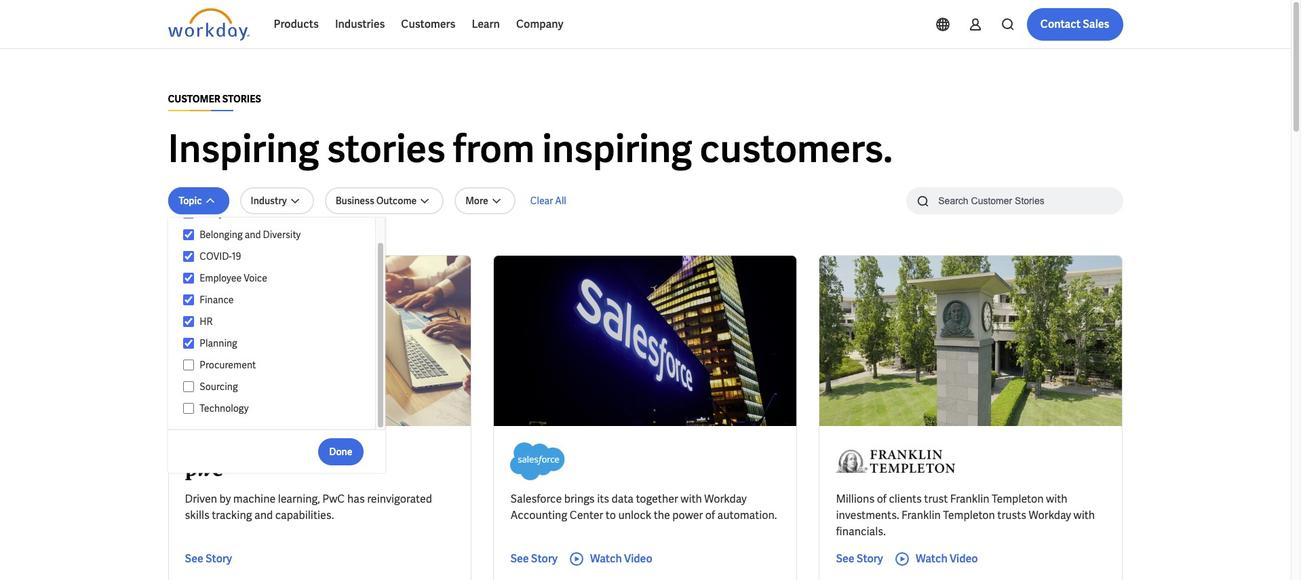 Task type: vqa. For each thing, say whether or not it's contained in the screenshot.
reinvigorated
yes



Task type: describe. For each thing, give the bounding box(es) containing it.
outcome
[[376, 195, 417, 207]]

2 horizontal spatial with
[[1074, 508, 1095, 523]]

salesforce.com image
[[511, 442, 565, 480]]

reinvigorated
[[367, 492, 432, 506]]

learn button
[[464, 8, 508, 41]]

to
[[606, 508, 616, 523]]

1 horizontal spatial with
[[1046, 492, 1068, 506]]

has
[[347, 492, 365, 506]]

millions
[[836, 492, 875, 506]]

customers.
[[700, 124, 893, 174]]

financials.
[[836, 525, 886, 539]]

driven by machine learning, pwc has reinvigorated skills tracking and capabilities.
[[185, 492, 432, 523]]

sales
[[1083, 17, 1110, 31]]

together
[[636, 492, 678, 506]]

see for millions of clients trust franklin templeton with investments. franklin templeton trusts workday with financials.
[[836, 552, 855, 566]]

see story for millions of clients trust franklin templeton with investments. franklin templeton trusts workday with financials.
[[836, 552, 883, 566]]

see story link for millions of clients trust franklin templeton with investments. franklin templeton trusts workday with financials.
[[836, 551, 883, 567]]

inspiring stories from inspiring customers.
[[168, 124, 893, 174]]

stories
[[222, 93, 261, 105]]

learn
[[472, 17, 500, 31]]

belonging and diversity
[[200, 229, 301, 241]]

industries
[[335, 17, 385, 31]]

watch for center
[[590, 552, 622, 566]]

see story link for salesforce brings its data together with workday accounting center to unlock the power of automation.
[[511, 551, 558, 567]]

driven
[[185, 492, 217, 506]]

from
[[453, 124, 535, 174]]

learning,
[[278, 492, 320, 506]]

clear all
[[531, 195, 567, 207]]

covid-
[[200, 250, 232, 263]]

customers
[[401, 17, 456, 31]]

customer
[[168, 93, 220, 105]]

19
[[232, 250, 241, 263]]

unlock
[[619, 508, 652, 523]]

automation.
[[718, 508, 777, 523]]

sourcing link
[[194, 379, 362, 395]]

workday inside salesforce brings its data together with workday accounting center to unlock the power of automation.
[[705, 492, 747, 506]]

machine
[[233, 492, 276, 506]]

watch video link for franklin
[[894, 551, 978, 567]]

salesforce brings its data together with workday accounting center to unlock the power of automation.
[[511, 492, 777, 523]]

products
[[274, 17, 319, 31]]

video for templeton
[[950, 552, 978, 566]]

millions of clients trust franklin templeton with investments. franklin templeton trusts workday with financials.
[[836, 492, 1095, 539]]

Search Customer Stories text field
[[931, 189, 1097, 212]]

covid-19
[[200, 250, 241, 263]]

investments.
[[836, 508, 900, 523]]

clear
[[531, 195, 553, 207]]

topic
[[179, 195, 202, 207]]

planning
[[200, 337, 237, 349]]

the
[[654, 508, 670, 523]]

by
[[220, 492, 231, 506]]

done button
[[318, 438, 363, 465]]

analytics
[[200, 207, 240, 219]]

contact
[[1041, 17, 1081, 31]]

finance link
[[194, 292, 362, 308]]

data
[[612, 492, 634, 506]]

pwc
[[323, 492, 345, 506]]

company button
[[508, 8, 572, 41]]

accounting
[[511, 508, 567, 523]]

tracking
[[212, 508, 252, 523]]

diversity
[[263, 229, 301, 241]]

salesforce
[[511, 492, 562, 506]]

hr link
[[194, 314, 362, 330]]

go to the homepage image
[[168, 8, 249, 41]]

sourcing
[[200, 381, 238, 393]]

with inside salesforce brings its data together with workday accounting center to unlock the power of automation.
[[681, 492, 702, 506]]

trust
[[925, 492, 948, 506]]

clients
[[889, 492, 922, 506]]

belonging
[[200, 229, 243, 241]]

559 results
[[168, 233, 218, 245]]

customers button
[[393, 8, 464, 41]]



Task type: locate. For each thing, give the bounding box(es) containing it.
2 watch from the left
[[916, 552, 948, 566]]

3 see from the left
[[836, 552, 855, 566]]

0 horizontal spatial see
[[185, 552, 203, 566]]

2 see from the left
[[511, 552, 529, 566]]

business outcome button
[[325, 187, 444, 214]]

watch video link
[[569, 551, 653, 567], [894, 551, 978, 567]]

story down tracking
[[206, 552, 232, 566]]

1 video from the left
[[624, 552, 653, 566]]

franklin templeton companies, llc image
[[836, 442, 956, 480]]

watch video link down millions of clients trust franklin templeton with investments. franklin templeton trusts workday with financials.
[[894, 551, 978, 567]]

1 see from the left
[[185, 552, 203, 566]]

watch down millions of clients trust franklin templeton with investments. franklin templeton trusts workday with financials.
[[916, 552, 948, 566]]

3 story from the left
[[857, 552, 883, 566]]

0 horizontal spatial franklin
[[902, 508, 941, 523]]

workday
[[705, 492, 747, 506], [1029, 508, 1072, 523]]

None checkbox
[[183, 229, 194, 241], [183, 272, 194, 284], [183, 359, 194, 371], [183, 402, 194, 415], [183, 229, 194, 241], [183, 272, 194, 284], [183, 359, 194, 371], [183, 402, 194, 415]]

1 vertical spatial and
[[254, 508, 273, 523]]

see story down skills
[[185, 552, 232, 566]]

industry
[[251, 195, 287, 207]]

franklin
[[951, 492, 990, 506], [902, 508, 941, 523]]

1 horizontal spatial see story link
[[511, 551, 558, 567]]

workday up "automation."
[[705, 492, 747, 506]]

0 horizontal spatial see story
[[185, 552, 232, 566]]

0 horizontal spatial watch video link
[[569, 551, 653, 567]]

technology
[[200, 402, 249, 415]]

industries button
[[327, 8, 393, 41]]

inspiring
[[168, 124, 319, 174]]

hr
[[200, 316, 213, 328]]

see story link down the financials.
[[836, 551, 883, 567]]

None checkbox
[[183, 207, 194, 219], [183, 250, 194, 263], [183, 294, 194, 306], [183, 316, 194, 328], [183, 337, 194, 349], [183, 381, 194, 393], [183, 207, 194, 219], [183, 250, 194, 263], [183, 294, 194, 306], [183, 316, 194, 328], [183, 337, 194, 349], [183, 381, 194, 393]]

industry button
[[240, 187, 314, 214]]

2 watch video link from the left
[[894, 551, 978, 567]]

0 vertical spatial of
[[877, 492, 887, 506]]

watch video
[[590, 552, 653, 566], [916, 552, 978, 566]]

employee
[[200, 272, 242, 284]]

with
[[681, 492, 702, 506], [1046, 492, 1068, 506], [1074, 508, 1095, 523]]

of
[[877, 492, 887, 506], [706, 508, 715, 523]]

watch video down millions of clients trust franklin templeton with investments. franklin templeton trusts workday with financials.
[[916, 552, 978, 566]]

see down skills
[[185, 552, 203, 566]]

0 horizontal spatial workday
[[705, 492, 747, 506]]

products button
[[266, 8, 327, 41]]

watch video link down to
[[569, 551, 653, 567]]

templeton
[[992, 492, 1044, 506], [943, 508, 995, 523]]

of up investments.
[[877, 492, 887, 506]]

skills
[[185, 508, 210, 523]]

planning link
[[194, 335, 362, 352]]

2 see story from the left
[[511, 552, 558, 566]]

1 watch from the left
[[590, 552, 622, 566]]

analytics link
[[194, 205, 362, 221]]

0 horizontal spatial with
[[681, 492, 702, 506]]

1 vertical spatial of
[[706, 508, 715, 523]]

watch for franklin
[[916, 552, 948, 566]]

franklin down trust
[[902, 508, 941, 523]]

see story link
[[185, 551, 232, 567], [511, 551, 558, 567], [836, 551, 883, 567]]

2 horizontal spatial see story link
[[836, 551, 883, 567]]

its
[[597, 492, 610, 506]]

see story down the financials.
[[836, 552, 883, 566]]

more button
[[455, 187, 516, 214]]

templeton down trust
[[943, 508, 995, 523]]

1 watch video link from the left
[[569, 551, 653, 567]]

workday inside millions of clients trust franklin templeton with investments. franklin templeton trusts workday with financials.
[[1029, 508, 1072, 523]]

1 horizontal spatial watch video link
[[894, 551, 978, 567]]

see story link down skills
[[185, 551, 232, 567]]

brings
[[564, 492, 595, 506]]

see
[[185, 552, 203, 566], [511, 552, 529, 566], [836, 552, 855, 566]]

story for salesforce brings its data together with workday accounting center to unlock the power of automation.
[[531, 552, 558, 566]]

3 see story link from the left
[[836, 551, 883, 567]]

see for salesforce brings its data together with workday accounting center to unlock the power of automation.
[[511, 552, 529, 566]]

see story
[[185, 552, 232, 566], [511, 552, 558, 566], [836, 552, 883, 566]]

and left diversity
[[245, 229, 261, 241]]

topic button
[[168, 187, 229, 214]]

3 see story from the left
[[836, 552, 883, 566]]

0 horizontal spatial of
[[706, 508, 715, 523]]

business outcome
[[336, 195, 417, 207]]

all
[[555, 195, 567, 207]]

559
[[168, 233, 184, 245]]

technology link
[[194, 400, 362, 417]]

workday right trusts
[[1029, 508, 1072, 523]]

see story for salesforce brings its data together with workday accounting center to unlock the power of automation.
[[511, 552, 558, 566]]

watch video for to
[[590, 552, 653, 566]]

business
[[336, 195, 375, 207]]

1 horizontal spatial of
[[877, 492, 887, 506]]

company
[[516, 17, 564, 31]]

0 horizontal spatial watch
[[590, 552, 622, 566]]

clear all button
[[526, 187, 571, 214]]

1 vertical spatial franklin
[[902, 508, 941, 523]]

see story link down 'accounting'
[[511, 551, 558, 567]]

pricewaterhousecoopers global licensing services corporation (pwc) image
[[185, 442, 235, 480]]

1 horizontal spatial video
[[950, 552, 978, 566]]

video for to
[[624, 552, 653, 566]]

watch down to
[[590, 552, 622, 566]]

inspiring
[[542, 124, 692, 174]]

1 horizontal spatial franklin
[[951, 492, 990, 506]]

see story down 'accounting'
[[511, 552, 558, 566]]

story down the financials.
[[857, 552, 883, 566]]

0 vertical spatial franklin
[[951, 492, 990, 506]]

story for millions of clients trust franklin templeton with investments. franklin templeton trusts workday with financials.
[[857, 552, 883, 566]]

trusts
[[998, 508, 1027, 523]]

franklin right trust
[[951, 492, 990, 506]]

watch video for templeton
[[916, 552, 978, 566]]

and inside driven by machine learning, pwc has reinvigorated skills tracking and capabilities.
[[254, 508, 273, 523]]

templeton up trusts
[[992, 492, 1044, 506]]

video down unlock
[[624, 552, 653, 566]]

1 horizontal spatial watch
[[916, 552, 948, 566]]

2 horizontal spatial story
[[857, 552, 883, 566]]

contact sales link
[[1027, 8, 1123, 41]]

0 vertical spatial workday
[[705, 492, 747, 506]]

capabilities.
[[275, 508, 334, 523]]

of inside millions of clients trust franklin templeton with investments. franklin templeton trusts workday with financials.
[[877, 492, 887, 506]]

0 vertical spatial and
[[245, 229, 261, 241]]

finance
[[200, 294, 234, 306]]

0 vertical spatial templeton
[[992, 492, 1044, 506]]

of right power
[[706, 508, 715, 523]]

results
[[186, 233, 218, 245]]

watch video link for center
[[569, 551, 653, 567]]

done
[[329, 446, 353, 458]]

story down 'accounting'
[[531, 552, 558, 566]]

1 horizontal spatial see story
[[511, 552, 558, 566]]

2 story from the left
[[531, 552, 558, 566]]

0 horizontal spatial see story link
[[185, 551, 232, 567]]

1 horizontal spatial see
[[511, 552, 529, 566]]

and down machine
[[254, 508, 273, 523]]

1 watch video from the left
[[590, 552, 653, 566]]

belonging and diversity link
[[194, 227, 362, 243]]

1 vertical spatial templeton
[[943, 508, 995, 523]]

2 horizontal spatial see
[[836, 552, 855, 566]]

contact sales
[[1041, 17, 1110, 31]]

video down millions of clients trust franklin templeton with investments. franklin templeton trusts workday with financials.
[[950, 552, 978, 566]]

employee voice
[[200, 272, 267, 284]]

1 horizontal spatial watch video
[[916, 552, 978, 566]]

center
[[570, 508, 604, 523]]

power
[[673, 508, 703, 523]]

employee voice link
[[194, 270, 362, 286]]

1 story from the left
[[206, 552, 232, 566]]

watch
[[590, 552, 622, 566], [916, 552, 948, 566]]

of inside salesforce brings its data together with workday accounting center to unlock the power of automation.
[[706, 508, 715, 523]]

2 see story link from the left
[[511, 551, 558, 567]]

customer stories
[[168, 93, 261, 105]]

2 video from the left
[[950, 552, 978, 566]]

2 watch video from the left
[[916, 552, 978, 566]]

video
[[624, 552, 653, 566], [950, 552, 978, 566]]

0 horizontal spatial watch video
[[590, 552, 653, 566]]

1 vertical spatial workday
[[1029, 508, 1072, 523]]

0 horizontal spatial story
[[206, 552, 232, 566]]

watch video down to
[[590, 552, 653, 566]]

covid-19 link
[[194, 248, 362, 265]]

1 see story from the left
[[185, 552, 232, 566]]

stories
[[327, 124, 446, 174]]

voice
[[244, 272, 267, 284]]

1 horizontal spatial story
[[531, 552, 558, 566]]

2 horizontal spatial see story
[[836, 552, 883, 566]]

0 horizontal spatial video
[[624, 552, 653, 566]]

procurement
[[200, 359, 256, 371]]

see down 'accounting'
[[511, 552, 529, 566]]

1 horizontal spatial workday
[[1029, 508, 1072, 523]]

see down the financials.
[[836, 552, 855, 566]]

more
[[466, 195, 488, 207]]

1 see story link from the left
[[185, 551, 232, 567]]

procurement link
[[194, 357, 362, 373]]



